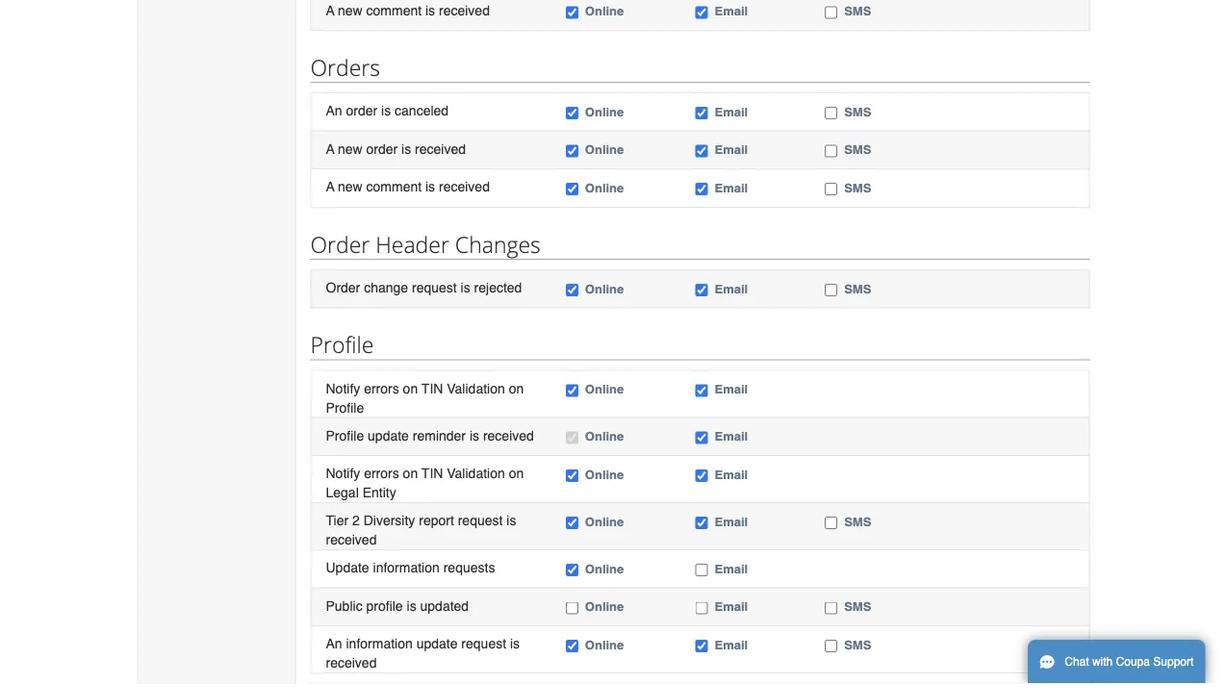 Task type: describe. For each thing, give the bounding box(es) containing it.
orders
[[310, 52, 380, 82]]

3 online from the top
[[585, 143, 624, 157]]

profile
[[366, 598, 403, 614]]

1 sms from the top
[[844, 4, 871, 18]]

header
[[376, 229, 449, 259]]

profile update reminder is received
[[326, 428, 534, 443]]

10 email from the top
[[715, 562, 748, 576]]

8 sms from the top
[[844, 638, 871, 652]]

5 email from the top
[[715, 281, 748, 296]]

requests
[[443, 560, 495, 575]]

is inside tier 2 diversity report request is received
[[506, 513, 516, 528]]

2
[[352, 513, 360, 528]]

an for an order is canceled
[[326, 103, 342, 118]]

order for order header changes
[[310, 229, 370, 259]]

legal
[[326, 485, 359, 500]]

errors for legal
[[364, 466, 399, 481]]

diversity
[[363, 513, 415, 528]]

updated
[[420, 598, 469, 614]]

8 online from the top
[[585, 467, 624, 482]]

1 new from the top
[[338, 2, 362, 18]]

is inside an information update request is received
[[510, 636, 520, 652]]

update
[[326, 560, 369, 575]]

request inside an information update request is received
[[461, 636, 506, 652]]

tier
[[326, 513, 348, 528]]

12 online from the top
[[585, 638, 624, 652]]

0 vertical spatial order
[[346, 103, 377, 118]]

2 sms from the top
[[844, 105, 871, 119]]

reminder
[[413, 428, 466, 443]]

5 online from the top
[[585, 281, 624, 296]]

4 online from the top
[[585, 181, 624, 195]]

6 email from the top
[[715, 382, 748, 396]]

profile for profile
[[310, 330, 374, 359]]

order for order change request is rejected
[[326, 280, 360, 295]]

profile inside notify errors on tin validation on profile
[[326, 400, 364, 415]]

11 online from the top
[[585, 600, 624, 614]]

information for update
[[373, 560, 440, 575]]

support
[[1153, 655, 1194, 669]]

2 comment from the top
[[366, 179, 422, 195]]

public
[[326, 598, 362, 614]]

an for an information update request is received
[[326, 636, 342, 652]]

1 a from the top
[[326, 2, 334, 18]]

chat with coupa support button
[[1028, 640, 1205, 684]]

5 sms from the top
[[844, 281, 871, 296]]

11 email from the top
[[715, 600, 748, 614]]

3 sms from the top
[[844, 143, 871, 157]]

received inside an information update request is received
[[326, 655, 377, 671]]

notify errors on tin validation on legal entity
[[326, 466, 524, 500]]

validation for notify errors on tin validation on profile
[[447, 381, 505, 396]]

changes
[[455, 229, 541, 259]]

update inside an information update request is received
[[416, 636, 458, 652]]

3 new from the top
[[338, 179, 362, 195]]

tier 2 diversity report request is received
[[326, 513, 516, 548]]

4 sms from the top
[[844, 181, 871, 195]]

notify for notify errors on tin validation on profile
[[326, 381, 360, 396]]

7 email from the top
[[715, 429, 748, 444]]



Task type: locate. For each thing, give the bounding box(es) containing it.
6 online from the top
[[585, 382, 624, 396]]

2 a from the top
[[326, 141, 334, 157]]

2 new from the top
[[338, 141, 362, 157]]

information for an
[[346, 636, 413, 652]]

notify for notify errors on tin validation on legal entity
[[326, 466, 360, 481]]

canceled
[[395, 103, 449, 118]]

information inside an information update request is received
[[346, 636, 413, 652]]

1 vertical spatial a
[[326, 141, 334, 157]]

1 vertical spatial order
[[366, 141, 398, 157]]

sms
[[844, 4, 871, 18], [844, 105, 871, 119], [844, 143, 871, 157], [844, 181, 871, 195], [844, 281, 871, 296], [844, 514, 871, 529], [844, 600, 871, 614], [844, 638, 871, 652]]

10 online from the top
[[585, 562, 624, 576]]

1 a new comment is received from the top
[[326, 2, 490, 18]]

0 vertical spatial order
[[310, 229, 370, 259]]

1 comment from the top
[[366, 2, 422, 18]]

1 vertical spatial a new comment is received
[[326, 179, 490, 195]]

errors inside notify errors on tin validation on profile
[[364, 381, 399, 396]]

entity
[[362, 485, 396, 500]]

2 validation from the top
[[447, 466, 505, 481]]

7 online from the top
[[585, 429, 624, 444]]

0 vertical spatial information
[[373, 560, 440, 575]]

change
[[364, 280, 408, 295]]

validation for notify errors on tin validation on legal entity
[[447, 466, 505, 481]]

0 vertical spatial errors
[[364, 381, 399, 396]]

tin
[[422, 381, 443, 396], [422, 466, 443, 481]]

public profile is updated
[[326, 598, 469, 614]]

order left change
[[326, 280, 360, 295]]

a new comment is received down a new order is received
[[326, 179, 490, 195]]

comment up orders
[[366, 2, 422, 18]]

validation inside notify errors on tin validation on profile
[[447, 381, 505, 396]]

validation
[[447, 381, 505, 396], [447, 466, 505, 481]]

a new order is received
[[326, 141, 466, 157]]

a up orders
[[326, 2, 334, 18]]

4 email from the top
[[715, 181, 748, 195]]

order change request is rejected
[[326, 280, 522, 295]]

None checkbox
[[566, 107, 578, 119], [695, 107, 708, 119], [695, 145, 708, 158], [825, 145, 837, 158], [566, 183, 578, 196], [695, 183, 708, 196], [566, 284, 578, 296], [825, 284, 837, 296], [695, 384, 708, 397], [695, 432, 708, 444], [566, 470, 578, 482], [695, 470, 708, 482], [566, 564, 578, 576], [695, 564, 708, 576], [566, 602, 578, 615], [825, 602, 837, 615], [566, 640, 578, 653], [566, 107, 578, 119], [695, 107, 708, 119], [695, 145, 708, 158], [825, 145, 837, 158], [566, 183, 578, 196], [695, 183, 708, 196], [566, 284, 578, 296], [825, 284, 837, 296], [695, 384, 708, 397], [695, 432, 708, 444], [566, 470, 578, 482], [695, 470, 708, 482], [566, 564, 578, 576], [695, 564, 708, 576], [566, 602, 578, 615], [825, 602, 837, 615], [566, 640, 578, 653]]

new down an order is canceled
[[338, 141, 362, 157]]

an
[[326, 103, 342, 118], [326, 636, 342, 652]]

profile
[[310, 330, 374, 359], [326, 400, 364, 415], [326, 428, 364, 443]]

a down a new order is received
[[326, 179, 334, 195]]

2 an from the top
[[326, 636, 342, 652]]

2 notify from the top
[[326, 466, 360, 481]]

3 a from the top
[[326, 179, 334, 195]]

1 validation from the top
[[447, 381, 505, 396]]

3 email from the top
[[715, 143, 748, 157]]

profile for profile update reminder is received
[[326, 428, 364, 443]]

0 vertical spatial comment
[[366, 2, 422, 18]]

notify inside notify errors on tin validation on legal entity
[[326, 466, 360, 481]]

0 vertical spatial a new comment is received
[[326, 2, 490, 18]]

validation down 'reminder'
[[447, 466, 505, 481]]

0 vertical spatial an
[[326, 103, 342, 118]]

0 vertical spatial a
[[326, 2, 334, 18]]

request inside tier 2 diversity report request is received
[[458, 513, 503, 528]]

2 online from the top
[[585, 105, 624, 119]]

1 vertical spatial an
[[326, 636, 342, 652]]

1 vertical spatial order
[[326, 280, 360, 295]]

rejected
[[474, 280, 522, 295]]

an inside an information update request is received
[[326, 636, 342, 652]]

new up orders
[[338, 2, 362, 18]]

1 vertical spatial profile
[[326, 400, 364, 415]]

an information update request is received
[[326, 636, 520, 671]]

0 vertical spatial request
[[412, 280, 457, 295]]

1 online from the top
[[585, 4, 624, 18]]

2 tin from the top
[[422, 466, 443, 481]]

a
[[326, 2, 334, 18], [326, 141, 334, 157], [326, 179, 334, 195]]

update
[[368, 428, 409, 443], [416, 636, 458, 652]]

chat
[[1065, 655, 1089, 669]]

None checkbox
[[566, 6, 578, 19], [695, 6, 708, 19], [825, 6, 837, 19], [825, 107, 837, 119], [566, 145, 578, 158], [825, 183, 837, 196], [695, 284, 708, 296], [566, 384, 578, 397], [566, 432, 578, 444], [566, 517, 578, 529], [695, 517, 708, 529], [825, 517, 837, 529], [695, 602, 708, 615], [695, 640, 708, 653], [825, 640, 837, 653], [566, 6, 578, 19], [695, 6, 708, 19], [825, 6, 837, 19], [825, 107, 837, 119], [566, 145, 578, 158], [825, 183, 837, 196], [695, 284, 708, 296], [566, 384, 578, 397], [566, 432, 578, 444], [566, 517, 578, 529], [695, 517, 708, 529], [825, 517, 837, 529], [695, 602, 708, 615], [695, 640, 708, 653], [825, 640, 837, 653]]

received inside tier 2 diversity report request is received
[[326, 532, 377, 548]]

12 email from the top
[[715, 638, 748, 652]]

1 errors from the top
[[364, 381, 399, 396]]

order header changes
[[310, 229, 541, 259]]

information down profile at the bottom left
[[346, 636, 413, 652]]

1 horizontal spatial update
[[416, 636, 458, 652]]

1 vertical spatial validation
[[447, 466, 505, 481]]

0 vertical spatial update
[[368, 428, 409, 443]]

8 email from the top
[[715, 467, 748, 482]]

tin inside notify errors on tin validation on legal entity
[[422, 466, 443, 481]]

online
[[585, 4, 624, 18], [585, 105, 624, 119], [585, 143, 624, 157], [585, 181, 624, 195], [585, 281, 624, 296], [585, 382, 624, 396], [585, 429, 624, 444], [585, 467, 624, 482], [585, 514, 624, 529], [585, 562, 624, 576], [585, 600, 624, 614], [585, 638, 624, 652]]

2 vertical spatial a
[[326, 179, 334, 195]]

1 vertical spatial new
[[338, 141, 362, 157]]

errors
[[364, 381, 399, 396], [364, 466, 399, 481]]

1 an from the top
[[326, 103, 342, 118]]

received
[[439, 2, 490, 18], [415, 141, 466, 157], [439, 179, 490, 195], [483, 428, 534, 443], [326, 532, 377, 548], [326, 655, 377, 671]]

an down public
[[326, 636, 342, 652]]

1 email from the top
[[715, 4, 748, 18]]

0 vertical spatial notify
[[326, 381, 360, 396]]

update information requests
[[326, 560, 495, 575]]

0 vertical spatial validation
[[447, 381, 505, 396]]

is
[[425, 2, 435, 18], [381, 103, 391, 118], [401, 141, 411, 157], [425, 179, 435, 195], [461, 280, 470, 295], [470, 428, 479, 443], [506, 513, 516, 528], [407, 598, 416, 614], [510, 636, 520, 652]]

1 vertical spatial notify
[[326, 466, 360, 481]]

2 errors from the top
[[364, 466, 399, 481]]

1 vertical spatial tin
[[422, 466, 443, 481]]

0 vertical spatial profile
[[310, 330, 374, 359]]

9 email from the top
[[715, 514, 748, 529]]

9 online from the top
[[585, 514, 624, 529]]

tin for legal
[[422, 466, 443, 481]]

notify inside notify errors on tin validation on profile
[[326, 381, 360, 396]]

notify
[[326, 381, 360, 396], [326, 466, 360, 481]]

tin down profile update reminder is received
[[422, 466, 443, 481]]

order down an order is canceled
[[366, 141, 398, 157]]

new down a new order is received
[[338, 179, 362, 195]]

1 vertical spatial update
[[416, 636, 458, 652]]

information up "public profile is updated"
[[373, 560, 440, 575]]

an order is canceled
[[326, 103, 449, 118]]

order down orders
[[346, 103, 377, 118]]

comment down a new order is received
[[366, 179, 422, 195]]

comment
[[366, 2, 422, 18], [366, 179, 422, 195]]

request down updated
[[461, 636, 506, 652]]

chat with coupa support
[[1065, 655, 1194, 669]]

coupa
[[1116, 655, 1150, 669]]

on
[[403, 381, 418, 396], [509, 381, 524, 396], [403, 466, 418, 481], [509, 466, 524, 481]]

notify errors on tin validation on profile
[[326, 381, 524, 415]]

1 vertical spatial information
[[346, 636, 413, 652]]

errors up entity
[[364, 466, 399, 481]]

2 vertical spatial profile
[[326, 428, 364, 443]]

a down an order is canceled
[[326, 141, 334, 157]]

information
[[373, 560, 440, 575], [346, 636, 413, 652]]

2 email from the top
[[715, 105, 748, 119]]

tin inside notify errors on tin validation on profile
[[422, 381, 443, 396]]

1 vertical spatial request
[[458, 513, 503, 528]]

request
[[412, 280, 457, 295], [458, 513, 503, 528], [461, 636, 506, 652]]

validation inside notify errors on tin validation on legal entity
[[447, 466, 505, 481]]

request right report
[[458, 513, 503, 528]]

1 vertical spatial errors
[[364, 466, 399, 481]]

new
[[338, 2, 362, 18], [338, 141, 362, 157], [338, 179, 362, 195]]

email
[[715, 4, 748, 18], [715, 105, 748, 119], [715, 143, 748, 157], [715, 181, 748, 195], [715, 281, 748, 296], [715, 382, 748, 396], [715, 429, 748, 444], [715, 467, 748, 482], [715, 514, 748, 529], [715, 562, 748, 576], [715, 600, 748, 614], [715, 638, 748, 652]]

with
[[1092, 655, 1113, 669]]

a new comment is received up orders
[[326, 2, 490, 18]]

order
[[346, 103, 377, 118], [366, 141, 398, 157]]

tin for profile
[[422, 381, 443, 396]]

0 vertical spatial new
[[338, 2, 362, 18]]

0 horizontal spatial update
[[368, 428, 409, 443]]

6 sms from the top
[[844, 514, 871, 529]]

1 tin from the top
[[422, 381, 443, 396]]

2 vertical spatial request
[[461, 636, 506, 652]]

2 vertical spatial new
[[338, 179, 362, 195]]

errors up profile update reminder is received
[[364, 381, 399, 396]]

a new comment is received
[[326, 2, 490, 18], [326, 179, 490, 195]]

request down order header changes
[[412, 280, 457, 295]]

report
[[419, 513, 454, 528]]

order
[[310, 229, 370, 259], [326, 280, 360, 295]]

tin up profile update reminder is received
[[422, 381, 443, 396]]

update left 'reminder'
[[368, 428, 409, 443]]

update down updated
[[416, 636, 458, 652]]

an down orders
[[326, 103, 342, 118]]

0 vertical spatial tin
[[422, 381, 443, 396]]

order up change
[[310, 229, 370, 259]]

1 vertical spatial comment
[[366, 179, 422, 195]]

errors inside notify errors on tin validation on legal entity
[[364, 466, 399, 481]]

errors for profile
[[364, 381, 399, 396]]

2 a new comment is received from the top
[[326, 179, 490, 195]]

7 sms from the top
[[844, 600, 871, 614]]

validation up 'reminder'
[[447, 381, 505, 396]]

1 notify from the top
[[326, 381, 360, 396]]



Task type: vqa. For each thing, say whether or not it's contained in the screenshot.
1st SMS
yes



